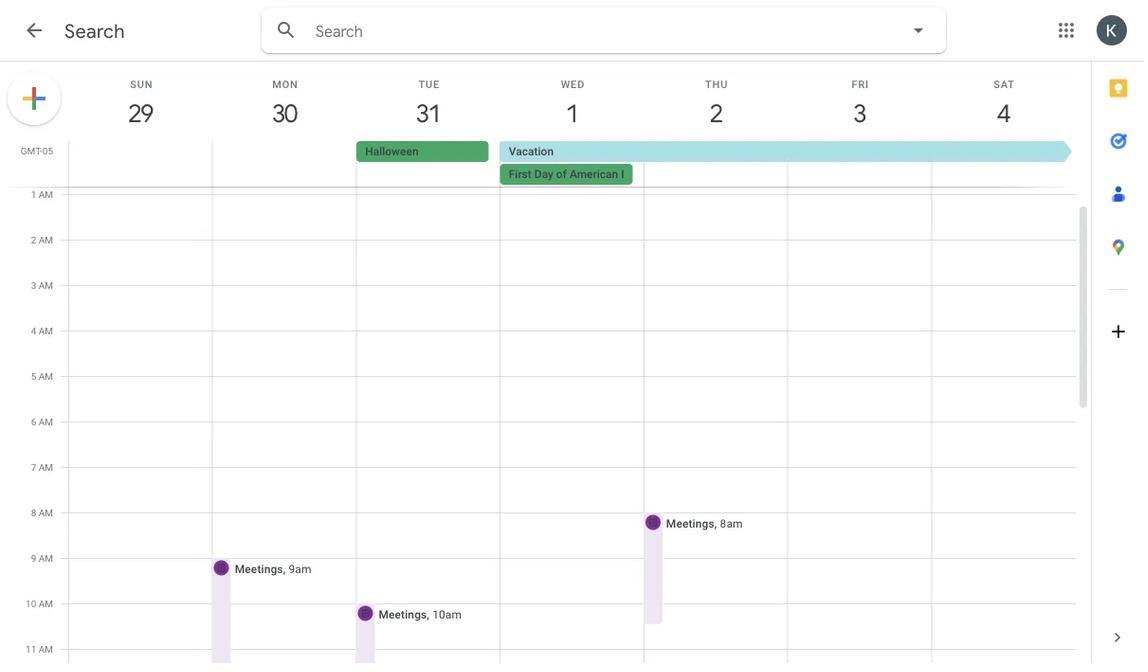 Task type: describe. For each thing, give the bounding box(es) containing it.
30
[[272, 98, 296, 129]]

9
[[31, 553, 36, 564]]

1 link
[[551, 92, 595, 136]]

day
[[535, 168, 554, 181]]

, for 8am
[[715, 517, 718, 531]]

tue 31
[[415, 78, 440, 129]]

am for 4 am
[[39, 325, 53, 337]]

6 cell from the left
[[932, 141, 1076, 187]]

6
[[31, 416, 36, 428]]

30 link
[[263, 92, 307, 136]]

Search text field
[[316, 22, 855, 41]]

7
[[31, 462, 36, 473]]

10am
[[433, 608, 462, 622]]

1 am
[[31, 189, 53, 200]]

0 horizontal spatial 1
[[31, 189, 36, 200]]

2 inside thu 2
[[709, 98, 722, 129]]

first
[[509, 168, 532, 181]]

first day of american indian heritage month button
[[501, 164, 735, 185]]

wed
[[561, 78, 585, 90]]

6 am
[[31, 416, 53, 428]]

search image
[[267, 11, 305, 49]]

11
[[26, 644, 36, 655]]

meetings for meetings , 10am
[[379, 608, 427, 622]]

thu
[[706, 78, 729, 90]]

4 am
[[31, 325, 53, 337]]

4 cell from the left
[[644, 141, 788, 187]]

am for 6 am
[[39, 416, 53, 428]]

vacation button
[[501, 141, 1076, 162]]

31
[[415, 98, 440, 129]]

am for 3 am
[[39, 280, 53, 291]]

8 am
[[31, 507, 53, 519]]

gmt-05
[[21, 145, 53, 157]]

indian
[[622, 168, 653, 181]]

search
[[65, 19, 125, 43]]

, for 9am
[[283, 563, 286, 576]]

mon
[[272, 78, 298, 90]]

8
[[31, 507, 36, 519]]

grid containing 29
[[0, 62, 1092, 665]]

5
[[31, 371, 36, 382]]

3 am
[[31, 280, 53, 291]]

gmt-
[[21, 145, 42, 157]]

heritage
[[656, 168, 699, 181]]

halloween
[[365, 145, 419, 158]]

4 inside sat 4
[[997, 98, 1010, 129]]

5 cell from the left
[[788, 141, 932, 187]]

8am
[[721, 517, 743, 531]]

2 link
[[695, 92, 739, 136]]

search heading
[[65, 19, 125, 43]]

row containing meetings
[[61, 149, 1077, 665]]

sun 29
[[128, 78, 153, 129]]



Task type: vqa. For each thing, say whether or not it's contained in the screenshot.
Other calendars 'LIST'
no



Task type: locate. For each thing, give the bounding box(es) containing it.
3 inside fri 3
[[853, 98, 866, 129]]

7 am
[[31, 462, 53, 473]]

am right the 11
[[39, 644, 53, 655]]

am for 1 am
[[39, 189, 53, 200]]

thu 2
[[706, 78, 729, 129]]

fri
[[852, 78, 870, 90]]

05
[[42, 145, 53, 157]]

meetings left 9am
[[235, 563, 283, 576]]

0 vertical spatial 2
[[709, 98, 722, 129]]

, for 10am
[[427, 608, 430, 622]]

29
[[128, 98, 152, 129]]

2 up 3 am
[[31, 234, 36, 246]]

4 link
[[983, 92, 1026, 136]]

meetings , 10am
[[379, 608, 462, 622]]

am up 3 am
[[39, 234, 53, 246]]

meetings left 8am on the right bottom of page
[[667, 517, 715, 531]]

None search field
[[262, 8, 947, 53]]

2
[[709, 98, 722, 129], [31, 234, 36, 246]]

meetings , 9am
[[235, 563, 312, 576]]

of
[[557, 168, 567, 181]]

10
[[26, 599, 36, 610]]

, left 8am on the right bottom of page
[[715, 517, 718, 531]]

1 vertical spatial 1
[[31, 189, 36, 200]]

american
[[570, 168, 619, 181]]

0 vertical spatial ,
[[715, 517, 718, 531]]

11 am
[[26, 644, 53, 655]]

0 vertical spatial 4
[[997, 98, 1010, 129]]

, left 9am
[[283, 563, 286, 576]]

8 am from the top
[[39, 507, 53, 519]]

4 up 5
[[31, 325, 36, 337]]

wed 1
[[561, 78, 585, 129]]

3 am from the top
[[39, 280, 53, 291]]

go back image
[[23, 19, 46, 42]]

3
[[853, 98, 866, 129], [31, 280, 36, 291]]

29 link
[[119, 92, 163, 136]]

0 horizontal spatial 3
[[31, 280, 36, 291]]

1 horizontal spatial 4
[[997, 98, 1010, 129]]

sat 4
[[994, 78, 1016, 129]]

0 vertical spatial 3
[[853, 98, 866, 129]]

sat
[[994, 78, 1016, 90]]

1 vertical spatial 4
[[31, 325, 36, 337]]

0 horizontal spatial meetings
[[235, 563, 283, 576]]

1
[[566, 98, 578, 129], [31, 189, 36, 200]]

1 am from the top
[[39, 189, 53, 200]]

1 vertical spatial ,
[[283, 563, 286, 576]]

1 vertical spatial 2
[[31, 234, 36, 246]]

1 horizontal spatial meetings
[[379, 608, 427, 622]]

vacation
[[509, 145, 554, 158]]

am for 5 am
[[39, 371, 53, 382]]

am for 10 am
[[39, 599, 53, 610]]

3 link
[[839, 92, 883, 136]]

grid
[[0, 62, 1092, 665]]

11 am from the top
[[39, 644, 53, 655]]

fri 3
[[852, 78, 870, 129]]

cell containing vacation
[[501, 141, 1076, 187]]

2 down the thu
[[709, 98, 722, 129]]

0 vertical spatial 1
[[566, 98, 578, 129]]

1 cell from the left
[[69, 141, 213, 187]]

am down 05
[[39, 189, 53, 200]]

tue
[[419, 78, 440, 90]]

sun
[[130, 78, 153, 90]]

am for 2 am
[[39, 234, 53, 246]]

am for 11 am
[[39, 644, 53, 655]]

mon 30
[[272, 78, 298, 129]]

2 cell from the left
[[213, 141, 357, 187]]

1 horizontal spatial ,
[[427, 608, 430, 622]]

5 am
[[31, 371, 53, 382]]

month
[[702, 168, 735, 181]]

9 am from the top
[[39, 553, 53, 564]]

5 am from the top
[[39, 371, 53, 382]]

2 horizontal spatial meetings
[[667, 517, 715, 531]]

1 vertical spatial 3
[[31, 280, 36, 291]]

row
[[61, 141, 1092, 187], [61, 149, 1077, 665]]

2 vertical spatial ,
[[427, 608, 430, 622]]

am for 7 am
[[39, 462, 53, 473]]

31 link
[[407, 92, 451, 136]]

4 am from the top
[[39, 325, 53, 337]]

am for 9 am
[[39, 553, 53, 564]]

0 horizontal spatial ,
[[283, 563, 286, 576]]

am right 5
[[39, 371, 53, 382]]

2 am
[[31, 234, 53, 246]]

search options image
[[900, 11, 938, 49]]

3 down fri at the right top of page
[[853, 98, 866, 129]]

meetings , 8am
[[667, 517, 743, 531]]

meetings for meetings , 8am
[[667, 517, 715, 531]]

am down 3 am
[[39, 325, 53, 337]]

cell
[[69, 141, 213, 187], [213, 141, 357, 187], [501, 141, 1076, 187], [644, 141, 788, 187], [788, 141, 932, 187], [932, 141, 1076, 187]]

meetings left 10am
[[379, 608, 427, 622]]

1 horizontal spatial 1
[[566, 98, 578, 129]]

6 am from the top
[[39, 416, 53, 428]]

am right 6
[[39, 416, 53, 428]]

0 vertical spatial meetings
[[667, 517, 715, 531]]

2 am from the top
[[39, 234, 53, 246]]

am right 7
[[39, 462, 53, 473]]

9 am
[[31, 553, 53, 564]]

,
[[715, 517, 718, 531], [283, 563, 286, 576], [427, 608, 430, 622]]

9am
[[289, 563, 312, 576]]

4
[[997, 98, 1010, 129], [31, 325, 36, 337]]

10 am
[[26, 599, 53, 610]]

2 vertical spatial meetings
[[379, 608, 427, 622]]

0 horizontal spatial 4
[[31, 325, 36, 337]]

first day of american indian heritage month
[[509, 168, 735, 181]]

meetings
[[667, 517, 715, 531], [235, 563, 283, 576], [379, 608, 427, 622]]

tab list
[[1093, 62, 1145, 612]]

1 horizontal spatial 2
[[709, 98, 722, 129]]

2 horizontal spatial ,
[[715, 517, 718, 531]]

am right 9
[[39, 553, 53, 564]]

1 vertical spatial meetings
[[235, 563, 283, 576]]

am right 10
[[39, 599, 53, 610]]

10 am from the top
[[39, 599, 53, 610]]

1 inside wed 1
[[566, 98, 578, 129]]

1 down wed
[[566, 98, 578, 129]]

halloween button
[[357, 141, 489, 162]]

am right 8
[[39, 507, 53, 519]]

1 row from the top
[[61, 141, 1092, 187]]

row containing halloween
[[61, 141, 1092, 187]]

0 horizontal spatial 2
[[31, 234, 36, 246]]

1 horizontal spatial 3
[[853, 98, 866, 129]]

am
[[39, 189, 53, 200], [39, 234, 53, 246], [39, 280, 53, 291], [39, 325, 53, 337], [39, 371, 53, 382], [39, 416, 53, 428], [39, 462, 53, 473], [39, 507, 53, 519], [39, 553, 53, 564], [39, 599, 53, 610], [39, 644, 53, 655]]

2 row from the top
[[61, 149, 1077, 665]]

4 down sat on the right top of page
[[997, 98, 1010, 129]]

meetings for meetings , 9am
[[235, 563, 283, 576]]

am for 8 am
[[39, 507, 53, 519]]

1 down gmt-
[[31, 189, 36, 200]]

3 down 2 am
[[31, 280, 36, 291]]

3 cell from the left
[[501, 141, 1076, 187]]

7 am from the top
[[39, 462, 53, 473]]

am down 2 am
[[39, 280, 53, 291]]

, left 10am
[[427, 608, 430, 622]]



